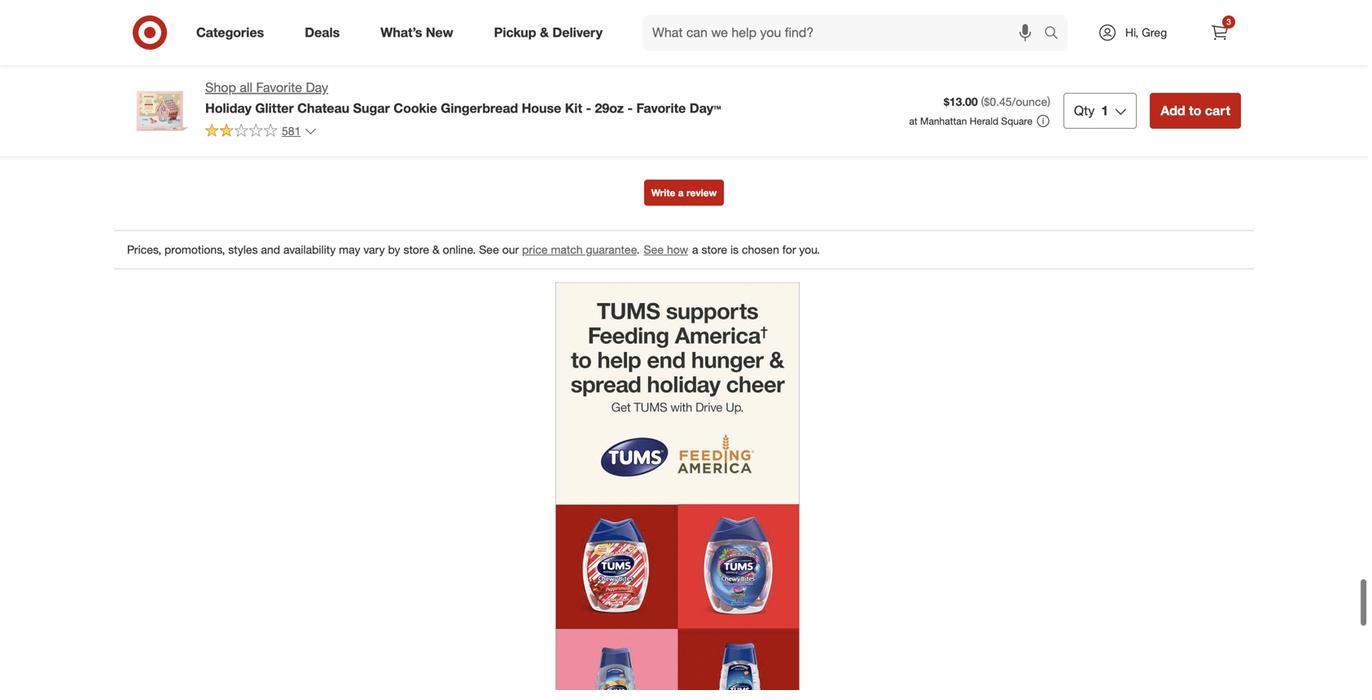Task type: locate. For each thing, give the bounding box(es) containing it.
store right by
[[404, 242, 429, 257]]

add to cart
[[1161, 103, 1231, 119]]

may
[[339, 242, 361, 257]]

styles
[[228, 242, 258, 257]]

0 vertical spatial 1
[[845, 17, 850, 30]]

-
[[586, 100, 592, 116], [628, 100, 633, 116]]

new
[[426, 25, 454, 40]]

2 store from the left
[[702, 242, 728, 257]]

gingerbread
[[441, 100, 518, 116]]

a
[[679, 187, 684, 199], [693, 242, 699, 257]]

not helpful button
[[949, 40, 1047, 66]]

shop
[[205, 79, 236, 95]]

581 link
[[205, 123, 317, 142]]

by
[[388, 242, 401, 257]]

0 vertical spatial &
[[540, 25, 549, 40]]

deals
[[305, 25, 340, 40]]

favorite up glitter
[[256, 79, 302, 95]]

manhattan
[[921, 115, 968, 127]]

a right how
[[693, 242, 699, 257]]

helpful.
[[957, 17, 989, 30]]

1 horizontal spatial see
[[644, 242, 664, 257]]

0 vertical spatial a
[[679, 187, 684, 199]]

- right kit
[[586, 100, 592, 116]]

0 horizontal spatial store
[[404, 242, 429, 257]]

1 horizontal spatial review
[[926, 17, 955, 30]]

hi, greg
[[1126, 25, 1168, 40]]

guest
[[853, 17, 878, 30]]

1 left guest
[[845, 17, 850, 30]]

chateau
[[298, 100, 350, 116]]

add
[[1161, 103, 1186, 119]]

qty
[[1075, 103, 1095, 119]]

0 horizontal spatial &
[[433, 242, 440, 257]]

store left 'is'
[[702, 242, 728, 257]]

favorite
[[256, 79, 302, 95], [637, 100, 686, 116]]

sugar
[[353, 100, 390, 116]]

what's new link
[[367, 15, 474, 51]]

price
[[522, 242, 548, 257]]

1 vertical spatial a
[[693, 242, 699, 257]]

0 horizontal spatial -
[[586, 100, 592, 116]]

a right the write
[[679, 187, 684, 199]]

review
[[926, 17, 955, 30], [687, 187, 717, 199]]

1 horizontal spatial favorite
[[637, 100, 686, 116]]

to
[[1190, 103, 1202, 119]]

1 horizontal spatial -
[[628, 100, 633, 116]]

and
[[261, 242, 280, 257]]

review right the write
[[687, 187, 717, 199]]

& left online.
[[433, 242, 440, 257]]

this
[[908, 17, 924, 30]]

$13.00
[[944, 95, 979, 109]]

&
[[540, 25, 549, 40], [433, 242, 440, 257]]

1 horizontal spatial store
[[702, 242, 728, 257]]

1 vertical spatial review
[[687, 187, 717, 199]]

shop all favorite day holiday glitter chateau sugar cookie gingerbread house kit - 29oz - favorite day™
[[205, 79, 722, 116]]

- right 29oz
[[628, 100, 633, 116]]

0 horizontal spatial see
[[479, 242, 499, 257]]

deals link
[[291, 15, 360, 51]]

chosen
[[742, 242, 780, 257]]

1 horizontal spatial 1
[[1102, 103, 1109, 119]]

our
[[503, 242, 519, 257]]

found
[[880, 17, 905, 30]]

0 vertical spatial review
[[926, 17, 955, 30]]

1 vertical spatial favorite
[[637, 100, 686, 116]]

categories link
[[183, 15, 285, 51]]

0 horizontal spatial favorite
[[256, 79, 302, 95]]

& right pickup
[[540, 25, 549, 40]]

1 horizontal spatial &
[[540, 25, 549, 40]]

see how button
[[643, 241, 689, 259]]

see right .
[[644, 242, 664, 257]]

promotions,
[[165, 242, 225, 257]]

guarantee
[[586, 242, 637, 257]]

favorite left "day™"
[[637, 100, 686, 116]]

0 vertical spatial favorite
[[256, 79, 302, 95]]

.
[[637, 242, 640, 257]]

(
[[982, 95, 985, 109]]

1 vertical spatial &
[[433, 242, 440, 257]]

day™
[[690, 100, 722, 116]]

helpful
[[993, 47, 1022, 59]]

1
[[845, 17, 850, 30], [1102, 103, 1109, 119]]

see left our
[[479, 242, 499, 257]]

vary
[[364, 242, 385, 257]]

pickup & delivery
[[494, 25, 603, 40]]

helpful button
[[845, 40, 943, 66]]

search
[[1037, 26, 1076, 42]]

price match guarantee link
[[522, 242, 637, 257]]

at manhattan herald square
[[910, 115, 1033, 127]]

0 horizontal spatial review
[[687, 187, 717, 199]]

store
[[404, 242, 429, 257], [702, 242, 728, 257]]

glitter
[[255, 100, 294, 116]]

1 right qty
[[1102, 103, 1109, 119]]

see
[[479, 242, 499, 257], [644, 242, 664, 257]]

image of holiday glitter chateau sugar cookie gingerbread house kit - 29oz - favorite day™ image
[[127, 78, 192, 143]]

review right this
[[926, 17, 955, 30]]

0 horizontal spatial a
[[679, 187, 684, 199]]

guest review image 1 of 2, zoom in image
[[157, 9, 214, 66]]

$0.45
[[985, 95, 1013, 109]]



Task type: describe. For each thing, give the bounding box(es) containing it.
herald
[[970, 115, 999, 127]]

how
[[667, 242, 689, 257]]

delivery
[[553, 25, 603, 40]]

search button
[[1037, 15, 1076, 54]]

write
[[652, 187, 676, 199]]

3
[[1227, 17, 1232, 27]]

pickup & delivery link
[[480, 15, 623, 51]]

square
[[1002, 115, 1033, 127]]

3 link
[[1203, 15, 1239, 51]]

pickup
[[494, 25, 537, 40]]

)
[[1048, 95, 1051, 109]]

review inside button
[[687, 187, 717, 199]]

you.
[[800, 242, 821, 257]]

online.
[[443, 242, 476, 257]]

$13.00 ( $0.45 /ounce )
[[944, 95, 1051, 109]]

categories
[[196, 25, 264, 40]]

581
[[282, 124, 301, 138]]

2 - from the left
[[628, 100, 633, 116]]

write a review
[[652, 187, 717, 199]]

/ounce
[[1013, 95, 1048, 109]]

2 see from the left
[[644, 242, 664, 257]]

1 horizontal spatial a
[[693, 242, 699, 257]]

1 store from the left
[[404, 242, 429, 257]]

prices,
[[127, 242, 161, 257]]

day
[[306, 79, 328, 95]]

is
[[731, 242, 739, 257]]

greg
[[1142, 25, 1168, 40]]

helpful
[[879, 47, 909, 59]]

a inside button
[[679, 187, 684, 199]]

match
[[551, 242, 583, 257]]

did
[[991, 17, 1006, 30]]

1 see from the left
[[479, 242, 499, 257]]

kit
[[565, 100, 583, 116]]

add to cart button
[[1151, 93, 1242, 129]]

cart
[[1206, 103, 1231, 119]]

you?
[[1009, 17, 1030, 30]]

guest review image 2 of 2, zoom in image
[[218, 9, 275, 66]]

house
[[522, 100, 562, 116]]

write a review button
[[644, 180, 725, 206]]

cookie
[[394, 100, 437, 116]]

qty 1
[[1075, 103, 1109, 119]]

prices, promotions, styles and availability may vary by store & online. see our price match guarantee . see how a store is chosen for you.
[[127, 242, 821, 257]]

0 horizontal spatial 1
[[845, 17, 850, 30]]

hi,
[[1126, 25, 1139, 40]]

29oz
[[595, 100, 624, 116]]

at
[[910, 115, 918, 127]]

1 - from the left
[[586, 100, 592, 116]]

What can we help you find? suggestions appear below search field
[[643, 15, 1049, 51]]

what's
[[381, 25, 422, 40]]

1 vertical spatial 1
[[1102, 103, 1109, 119]]

not
[[974, 47, 990, 59]]

not helpful
[[974, 47, 1022, 59]]

availability
[[284, 242, 336, 257]]

1 guest found this review helpful. did you?
[[845, 17, 1030, 30]]

holiday
[[205, 100, 252, 116]]

all
[[240, 79, 253, 95]]

what's new
[[381, 25, 454, 40]]

advertisement region
[[556, 282, 800, 690]]

for
[[783, 242, 797, 257]]



Task type: vqa. For each thing, say whether or not it's contained in the screenshot.
top the hours
no



